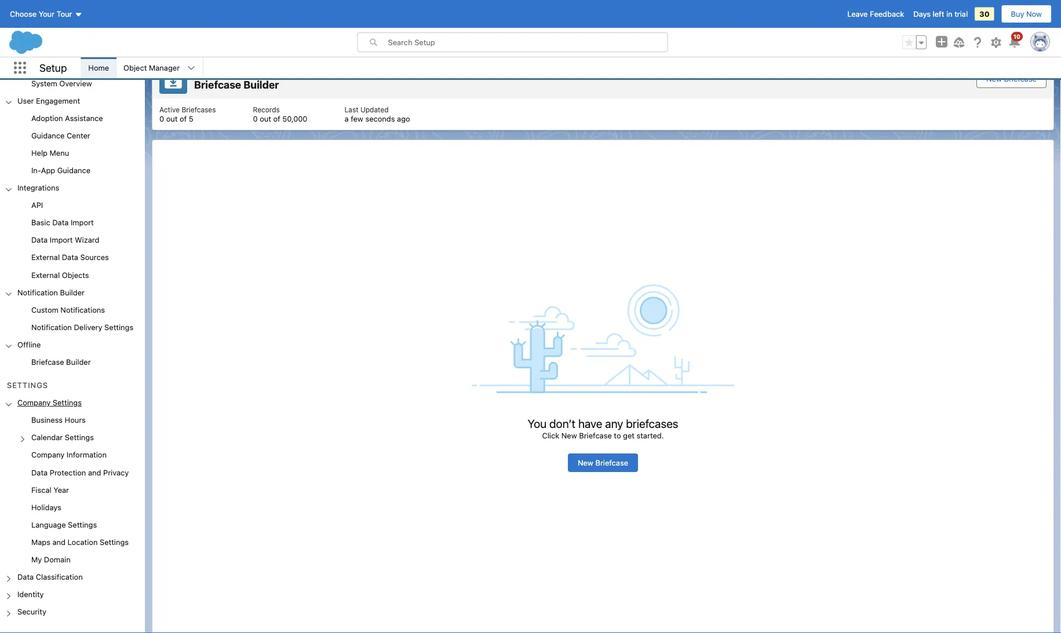 Task type: locate. For each thing, give the bounding box(es) containing it.
notification up custom
[[17, 288, 58, 297]]

settings
[[104, 323, 133, 332], [7, 381, 48, 390], [53, 399, 82, 407], [65, 434, 94, 442], [68, 521, 97, 529], [100, 538, 129, 547]]

0 vertical spatial external
[[31, 253, 60, 262]]

help menu link
[[31, 149, 69, 159]]

choose your tour
[[10, 10, 72, 18]]

new inside you don't have any briefcases click new briefcase to get started.
[[561, 431, 577, 440]]

import down basic data import link
[[50, 236, 73, 245]]

builder for notification builder
[[60, 288, 85, 297]]

1 vertical spatial new briefcase
[[578, 459, 628, 467]]

builder down the objects
[[60, 288, 85, 297]]

0 vertical spatial guidance
[[31, 131, 65, 140]]

setup for setup
[[39, 62, 67, 74]]

builder inside offline tree item
[[66, 358, 91, 367]]

0 horizontal spatial new briefcase
[[578, 459, 628, 467]]

basic data import link
[[31, 219, 94, 229]]

home link
[[81, 57, 116, 78]]

company for company settings
[[17, 399, 51, 407]]

builder down notification delivery settings link
[[66, 358, 91, 367]]

notification down custom
[[31, 323, 72, 332]]

1 vertical spatial new briefcase button
[[568, 454, 638, 472]]

my domain
[[31, 556, 71, 564]]

group containing adoption assistance
[[0, 110, 145, 180]]

holidays link
[[31, 503, 61, 514]]

buy
[[1011, 10, 1024, 18]]

api link
[[31, 201, 43, 212]]

briefcase inside offline tree item
[[31, 358, 64, 367]]

1 vertical spatial external
[[31, 271, 60, 280]]

1 vertical spatial and
[[52, 538, 66, 547]]

0 vertical spatial new
[[986, 74, 1002, 83]]

2 vertical spatial builder
[[66, 358, 91, 367]]

you don't have any briefcases image
[[462, 275, 744, 403]]

overview
[[59, 79, 92, 88]]

2 external from the top
[[31, 271, 60, 280]]

setup inside setup briefcase builder
[[194, 69, 215, 78]]

calendar
[[31, 434, 63, 442]]

briefcase down have
[[579, 431, 612, 440]]

1 of from the left
[[180, 114, 187, 123]]

data up identity
[[17, 573, 34, 582]]

notification for notification delivery settings
[[31, 323, 72, 332]]

group containing custom notifications
[[0, 302, 145, 337]]

briefcases
[[626, 417, 678, 431]]

external up the external objects
[[31, 253, 60, 262]]

offline tree item
[[0, 337, 145, 372]]

data up fiscal
[[31, 468, 48, 477]]

0 vertical spatial and
[[88, 468, 101, 477]]

0 down active
[[159, 114, 164, 123]]

1 horizontal spatial new briefcase
[[986, 74, 1037, 83]]

guidance down the menu
[[57, 166, 90, 175]]

protection
[[50, 468, 86, 477]]

builder
[[244, 78, 279, 91], [60, 288, 85, 297], [66, 358, 91, 367]]

0 horizontal spatial setup
[[39, 62, 67, 74]]

data up data import wizard
[[52, 219, 69, 227]]

briefcase builder link
[[31, 358, 91, 368]]

integrations
[[17, 184, 59, 192]]

assistance
[[65, 114, 103, 123]]

offline
[[17, 341, 41, 349]]

domain
[[44, 556, 71, 564]]

guidance inside guidance center link
[[31, 131, 65, 140]]

0 vertical spatial builder
[[244, 78, 279, 91]]

new briefcase button down 10 dropdown button
[[977, 70, 1047, 88]]

active
[[159, 106, 180, 114]]

help menu
[[31, 149, 69, 157]]

of left 5
[[180, 114, 187, 123]]

data protection and privacy tree item
[[0, 465, 145, 482]]

0 horizontal spatial out
[[166, 114, 178, 123]]

2 horizontal spatial new
[[986, 74, 1002, 83]]

get
[[623, 431, 635, 440]]

new briefcase
[[986, 74, 1037, 83], [578, 459, 628, 467]]

new briefcase button
[[977, 70, 1047, 88], [568, 454, 638, 472]]

1 0 from the left
[[159, 114, 164, 123]]

now
[[1026, 10, 1042, 18]]

0 horizontal spatial and
[[52, 538, 66, 547]]

settings down 'hours'
[[65, 434, 94, 442]]

group containing api
[[0, 198, 145, 285]]

of
[[180, 114, 187, 123], [273, 114, 280, 123]]

settings right location
[[100, 538, 129, 547]]

1 horizontal spatial new
[[578, 459, 593, 467]]

and inside 'tree item'
[[88, 468, 101, 477]]

1 vertical spatial new
[[561, 431, 577, 440]]

10 button
[[1008, 32, 1023, 49]]

builder inside tree item
[[60, 288, 85, 297]]

0 horizontal spatial of
[[180, 114, 187, 123]]

new briefcase down 10 dropdown button
[[986, 74, 1037, 83]]

group containing business hours
[[0, 413, 145, 570]]

notification builder tree item
[[0, 285, 145, 337]]

briefcase down offline link
[[31, 358, 64, 367]]

settings right delivery on the bottom left of the page
[[104, 323, 133, 332]]

1 horizontal spatial new briefcase button
[[977, 70, 1047, 88]]

settings up 'hours'
[[53, 399, 82, 407]]

external for external data sources
[[31, 253, 60, 262]]

and down information
[[88, 468, 101, 477]]

and down language settings link on the left bottom
[[52, 538, 66, 547]]

you
[[528, 417, 547, 431]]

0 horizontal spatial new briefcase button
[[568, 454, 638, 472]]

briefcase down setup link
[[194, 78, 241, 91]]

tour
[[57, 10, 72, 18]]

out down active
[[166, 114, 178, 123]]

0 horizontal spatial new
[[561, 431, 577, 440]]

settings up company settings
[[7, 381, 48, 390]]

records
[[253, 106, 280, 114]]

briefcase down 10 dropdown button
[[1004, 74, 1037, 83]]

classification
[[36, 573, 83, 582]]

1 horizontal spatial 0
[[253, 114, 258, 123]]

language settings
[[31, 521, 97, 529]]

fiscal year
[[31, 486, 69, 495]]

0 horizontal spatial 0
[[159, 114, 164, 123]]

company down calendar at the bottom of the page
[[31, 451, 64, 460]]

builder for briefcase builder
[[66, 358, 91, 367]]

2 of from the left
[[273, 114, 280, 123]]

0 vertical spatial new briefcase button
[[977, 70, 1047, 88]]

have
[[578, 417, 602, 431]]

of inside records 0 out of 50,000
[[273, 114, 280, 123]]

objects
[[62, 271, 89, 280]]

my domain link
[[31, 556, 71, 566]]

company up business
[[17, 399, 51, 407]]

data protection and privacy link
[[31, 468, 129, 479]]

setup up briefcases
[[194, 69, 215, 78]]

1 horizontal spatial setup
[[194, 69, 215, 78]]

import up wizard
[[71, 219, 94, 227]]

new for have
[[578, 459, 593, 467]]

user engagement link
[[17, 96, 80, 107]]

language
[[31, 521, 66, 529]]

data inside 'tree item'
[[31, 468, 48, 477]]

maps
[[31, 538, 50, 547]]

builder up records
[[244, 78, 279, 91]]

data for import
[[31, 236, 48, 245]]

of down records
[[273, 114, 280, 123]]

company information
[[31, 451, 107, 460]]

notification builder link
[[17, 288, 85, 299]]

settings inside notification builder tree item
[[104, 323, 133, 332]]

briefcase
[[1004, 74, 1037, 83], [194, 78, 241, 91], [31, 358, 64, 367], [579, 431, 612, 440], [596, 459, 628, 467]]

1 horizontal spatial and
[[88, 468, 101, 477]]

new briefcase button down "to"
[[568, 454, 638, 472]]

last updated a few seconds ago
[[345, 106, 410, 123]]

import
[[71, 219, 94, 227], [50, 236, 73, 245]]

group for company settings
[[0, 413, 145, 570]]

1 external from the top
[[31, 253, 60, 262]]

in-app guidance link
[[31, 166, 90, 177]]

company settings
[[17, 399, 82, 407]]

integrations tree item
[[0, 180, 145, 285]]

1 vertical spatial guidance
[[57, 166, 90, 175]]

0 vertical spatial notification
[[17, 288, 58, 297]]

company information link
[[31, 451, 107, 462]]

2 vertical spatial new
[[578, 459, 593, 467]]

1 horizontal spatial of
[[273, 114, 280, 123]]

guidance down adoption
[[31, 131, 65, 140]]

sources
[[80, 253, 109, 262]]

new for builder
[[986, 74, 1002, 83]]

setup up system overview
[[39, 62, 67, 74]]

2 out from the left
[[260, 114, 271, 123]]

out inside records 0 out of 50,000
[[260, 114, 271, 123]]

50,000
[[282, 114, 307, 123]]

company
[[17, 399, 51, 407], [31, 451, 64, 460]]

data protection and privacy
[[31, 468, 129, 477]]

0 vertical spatial new briefcase
[[986, 74, 1037, 83]]

1 out from the left
[[166, 114, 178, 123]]

group for integrations
[[0, 198, 145, 285]]

manager
[[149, 63, 180, 72]]

2 0 from the left
[[253, 114, 258, 123]]

setup
[[39, 62, 67, 74], [194, 69, 215, 78]]

few
[[351, 114, 363, 123]]

out down records
[[260, 114, 271, 123]]

1 horizontal spatial out
[[260, 114, 271, 123]]

briefcase down "to"
[[596, 459, 628, 467]]

system
[[31, 79, 57, 88]]

group for notification builder
[[0, 302, 145, 337]]

0 down records
[[253, 114, 258, 123]]

adoption assistance link
[[31, 114, 103, 124]]

group
[[902, 35, 927, 49], [0, 110, 145, 180], [0, 198, 145, 285], [0, 302, 145, 337], [0, 413, 145, 570]]

1 vertical spatial company
[[31, 451, 64, 460]]

1 vertical spatial import
[[50, 236, 73, 245]]

1 vertical spatial builder
[[60, 288, 85, 297]]

external up notification builder
[[31, 271, 60, 280]]

guidance
[[31, 131, 65, 140], [57, 166, 90, 175]]

my
[[31, 556, 42, 564]]

0 vertical spatial company
[[17, 399, 51, 407]]

object manager link
[[117, 57, 187, 78]]

new briefcase down "to"
[[578, 459, 628, 467]]

data down basic
[[31, 236, 48, 245]]

maps and location settings
[[31, 538, 129, 547]]

1 vertical spatial notification
[[31, 323, 72, 332]]

data import wizard
[[31, 236, 99, 245]]

custom notifications link
[[31, 306, 105, 316]]



Task type: describe. For each thing, give the bounding box(es) containing it.
settings up location
[[68, 521, 97, 529]]

user engagement tree item
[[0, 93, 145, 180]]

new briefcase button for have
[[568, 454, 638, 472]]

0 inside active briefcases 0 out of 5
[[159, 114, 164, 123]]

briefcase inside you don't have any briefcases click new briefcase to get started.
[[579, 431, 612, 440]]

choose
[[10, 10, 37, 18]]

object manager
[[124, 63, 180, 72]]

seconds
[[365, 114, 395, 123]]

ago
[[397, 114, 410, 123]]

holidays
[[31, 503, 61, 512]]

hours
[[65, 416, 86, 425]]

briefcase inside setup briefcase builder
[[194, 78, 241, 91]]

business hours
[[31, 416, 86, 425]]

notification delivery settings
[[31, 323, 133, 332]]

to
[[614, 431, 621, 440]]

buy now button
[[1001, 5, 1052, 23]]

information
[[67, 451, 107, 460]]

last
[[345, 106, 358, 114]]

guidance center link
[[31, 131, 90, 142]]

in-
[[31, 166, 41, 175]]

data down data import wizard link
[[62, 253, 78, 262]]

you don't have any briefcases click new briefcase to get started.
[[528, 417, 678, 440]]

api
[[31, 201, 43, 210]]

data for classification
[[17, 573, 34, 582]]

offline link
[[17, 341, 41, 351]]

new briefcase button for builder
[[977, 70, 1047, 88]]

setup tree tree
[[0, 0, 145, 633]]

leave feedback link
[[847, 10, 904, 18]]

delivery
[[74, 323, 102, 332]]

out inside active briefcases 0 out of 5
[[166, 114, 178, 123]]

fiscal
[[31, 486, 51, 495]]

basic
[[31, 219, 50, 227]]

active briefcases 0 out of 5
[[159, 106, 216, 123]]

records 0 out of 50,000
[[253, 106, 307, 123]]

your
[[39, 10, 54, 18]]

any
[[605, 417, 623, 431]]

briefcases
[[182, 106, 216, 114]]

year
[[54, 486, 69, 495]]

calendar settings
[[31, 434, 94, 442]]

setup briefcase builder
[[194, 69, 279, 91]]

company settings tree item
[[0, 395, 145, 570]]

external data sources link
[[31, 253, 109, 264]]

briefcase builder
[[31, 358, 91, 367]]

identity link
[[17, 590, 44, 601]]

leave
[[847, 10, 868, 18]]

Search Setup text field
[[388, 33, 667, 52]]

external for external objects
[[31, 271, 60, 280]]

trial
[[955, 10, 968, 18]]

identity
[[17, 590, 44, 599]]

location
[[68, 538, 98, 547]]

security
[[17, 608, 46, 617]]

security link
[[17, 608, 46, 618]]

guidance center
[[31, 131, 90, 140]]

data for protection
[[31, 468, 48, 477]]

data classification link
[[17, 573, 83, 584]]

center
[[67, 131, 90, 140]]

click
[[542, 431, 559, 440]]

system overview link
[[31, 79, 92, 90]]

company for company information
[[31, 451, 64, 460]]

30
[[980, 10, 990, 18]]

home
[[88, 63, 109, 72]]

group for user engagement
[[0, 110, 145, 180]]

new briefcase for builder
[[986, 74, 1037, 83]]

0 inside records 0 out of 50,000
[[253, 114, 258, 123]]

menu
[[50, 149, 69, 157]]

data import wizard link
[[31, 236, 99, 246]]

guidance inside in-app guidance link
[[57, 166, 90, 175]]

notification delivery settings link
[[31, 323, 133, 334]]

started.
[[637, 431, 664, 440]]

business
[[31, 416, 63, 425]]

in-app guidance
[[31, 166, 90, 175]]

builder inside setup briefcase builder
[[244, 78, 279, 91]]

0 vertical spatial import
[[71, 219, 94, 227]]

days left in trial
[[914, 10, 968, 18]]

new briefcase for have
[[578, 459, 628, 467]]

notifications
[[60, 306, 105, 314]]

basic data import
[[31, 219, 94, 227]]

setup for setup briefcase builder
[[194, 69, 215, 78]]

user
[[17, 96, 34, 105]]

business hours link
[[31, 416, 86, 427]]

days
[[914, 10, 931, 18]]

notification for notification builder
[[17, 288, 58, 297]]

updated
[[360, 106, 389, 114]]

10
[[1014, 33, 1021, 40]]

adoption assistance
[[31, 114, 103, 123]]

a
[[345, 114, 349, 123]]

don't
[[549, 417, 576, 431]]

buy now
[[1011, 10, 1042, 18]]

of inside active briefcases 0 out of 5
[[180, 114, 187, 123]]

fiscal year link
[[31, 486, 69, 496]]

setup link
[[194, 69, 219, 78]]

left
[[933, 10, 944, 18]]

user engagement
[[17, 96, 80, 105]]

wizard
[[75, 236, 99, 245]]

external objects
[[31, 271, 89, 280]]

in
[[946, 10, 953, 18]]

engagement
[[36, 96, 80, 105]]

language settings link
[[31, 521, 97, 531]]

maps and location settings link
[[31, 538, 129, 549]]



Task type: vqa. For each thing, say whether or not it's contained in the screenshot.
"BASIC DATA IMPORT"
yes



